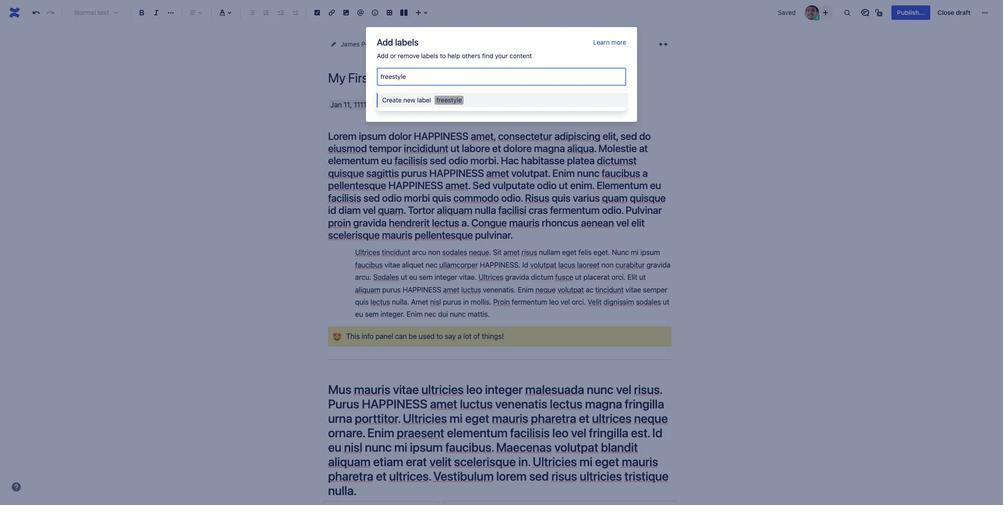 Task type: locate. For each thing, give the bounding box(es) containing it.
2 horizontal spatial et
[[579, 411, 590, 426]]

your
[[495, 52, 508, 60]]

0 vertical spatial pellentesque
[[328, 180, 386, 192]]

1 vertical spatial sodales
[[636, 298, 661, 306]]

elit,
[[603, 130, 618, 142]]

mi left blandit
[[580, 455, 593, 470]]

ultricies up erat
[[403, 411, 447, 426]]

amet,
[[471, 130, 496, 142]]

quisque up pulvinar
[[630, 192, 666, 204]]

a left lot
[[458, 333, 462, 341]]

1 vertical spatial fermentum
[[512, 298, 547, 306]]

lectus up integer.
[[371, 298, 390, 306]]

or
[[390, 52, 396, 60]]

0 horizontal spatial id
[[522, 261, 528, 269]]

1 vertical spatial et
[[579, 411, 590, 426]]

neque down dictum
[[536, 286, 556, 294]]

ullamcorper
[[439, 261, 478, 269]]

mi inside ultrices tincidunt arcu non sodales neque. sit amet risus nullam eget felis eget. nunc mi ipsum faucibus vitae aliquet nec ullamcorper happiness. id volutpat lacus laoreet non curabitur gravida arcu. sodales ut eu sem integer vitae. ultrices gravida dictum fusce ut placerat orci. elit ut aliquam purus happiness amet luctus venenatis. enim neque volutpat ac tincidunt vitae semper quis lectus nulla. amet nisl purus in mollis. proin fermentum leo vel orci. velit dignissim sodales ut eu sem integer. enim nec dui nunc mattis.
[[631, 249, 639, 257]]

luctus up "faucibus."
[[460, 397, 493, 412]]

lot
[[463, 333, 472, 341]]

things!
[[482, 333, 504, 341]]

to inside text box
[[437, 333, 443, 341]]

learn more
[[593, 38, 626, 46]]

0 vertical spatial aliquam
[[437, 204, 473, 217]]

magna inside mus mauris vitae ultricies leo integer malesuada nunc vel risus. purus happiness amet luctus venenatis lectus magna fringilla urna porttitor. ultricies mi eget mauris pharetra et ultrices neque ornare. enim praesent elementum facilisis leo vel fringilla est. id eu nisl nunc mi ipsum faucibus. maecenas volutpat blandit aliquam etiam erat velit scelerisque in. ultricies mi eget mauris pharetra et ultrices. vestibulum lorem sed risus ultricies tristique nulla.
[[585, 397, 622, 412]]

0 vertical spatial et
[[492, 142, 501, 155]]

ipsum
[[359, 130, 386, 142], [641, 249, 660, 257], [410, 440, 443, 455]]

fringilla left the est.
[[589, 426, 629, 441]]

0 vertical spatial quisque
[[328, 167, 364, 179]]

ipsum up ultrices.
[[410, 440, 443, 455]]

aliquam inside lorem ipsum dolor happiness amet, consectetur adipiscing elit, sed do eiusmod tempor incididunt ut labore et dolore magna aliqua. molestie at elementum eu facilisis sed odio morbi. hac habitasse platea dictumst quisque sagittis purus happiness amet volutpat. enim nunc faucibus a pellentesque happiness amet. sed vulputate odio ut enim. elementum eu facilisis sed odio morbi quis commodo odio. risus quis varius quam quisque id diam vel quam. tortor aliquam nulla facilisi cras fermentum odio. pulvinar proin gravida hendrerit lectus a. congue mauris rhoncus aenean vel elit scelerisque mauris pellentesque pulvinar.
[[437, 204, 473, 217]]

aliquam down arcu.
[[355, 286, 380, 294]]

odio up quam.
[[382, 192, 402, 204]]

0 vertical spatial nulla.
[[392, 298, 409, 306]]

0 vertical spatial fermentum
[[550, 204, 600, 217]]

1 vertical spatial scelerisque
[[454, 455, 516, 470]]

james peterson
[[341, 40, 387, 48]]

1 horizontal spatial et
[[492, 142, 501, 155]]

quam
[[602, 192, 628, 204]]

a down at
[[643, 167, 648, 179]]

vitae up the sodales
[[385, 261, 400, 269]]

1 horizontal spatial magna
[[585, 397, 622, 412]]

happiness up the praesent
[[362, 397, 427, 412]]

close for close draft
[[938, 9, 955, 16]]

sed right lorem
[[529, 469, 549, 484]]

0 horizontal spatial et
[[376, 469, 387, 484]]

0 vertical spatial tincidunt
[[382, 249, 410, 257]]

0 vertical spatial pharetra
[[531, 411, 576, 426]]

vel down fusce
[[561, 298, 570, 306]]

aliquam up a.
[[437, 204, 473, 217]]

risus
[[522, 249, 537, 257], [552, 469, 577, 484]]

quis
[[432, 192, 451, 204], [552, 192, 571, 204], [355, 298, 369, 306]]

2 vertical spatial lectus
[[550, 397, 583, 412]]

amet down hac
[[486, 167, 509, 179]]

scelerisque down proin
[[328, 229, 380, 241]]

0 vertical spatial elementum
[[328, 155, 379, 167]]

0 horizontal spatial risus
[[522, 249, 537, 257]]

0 horizontal spatial ultricies
[[422, 383, 464, 397]]

add for add labels
[[377, 37, 393, 47]]

0 horizontal spatial tincidunt
[[382, 249, 410, 257]]

indent tab image
[[290, 7, 301, 18]]

label
[[417, 96, 431, 104]]

0 horizontal spatial eget
[[465, 411, 489, 426]]

mention image
[[355, 7, 366, 18]]

eu down tempor
[[381, 155, 392, 167]]

add or remove labels to help others find your content
[[377, 52, 532, 60]]

peterson
[[361, 40, 387, 48]]

amet.
[[445, 180, 470, 192]]

vitae up porttitor. on the bottom left of page
[[393, 383, 419, 397]]

curabitur
[[616, 261, 645, 269]]

ipsum inside ultrices tincidunt arcu non sodales neque. sit amet risus nullam eget felis eget. nunc mi ipsum faucibus vitae aliquet nec ullamcorper happiness. id volutpat lacus laoreet non curabitur gravida arcu. sodales ut eu sem integer vitae. ultrices gravida dictum fusce ut placerat orci. elit ut aliquam purus happiness amet luctus venenatis. enim neque volutpat ac tincidunt vitae semper quis lectus nulla. amet nisl purus in mollis. proin fermentum leo vel orci. velit dignissim sodales ut eu sem integer. enim nec dui nunc mattis.
[[641, 249, 660, 257]]

1 horizontal spatial elementum
[[447, 426, 508, 441]]

info
[[362, 333, 374, 341]]

0 horizontal spatial fermentum
[[512, 298, 547, 306]]

eget
[[562, 249, 577, 257], [465, 411, 489, 426], [595, 455, 619, 470]]

1 horizontal spatial eget
[[562, 249, 577, 257]]

et inside lorem ipsum dolor happiness amet, consectetur adipiscing elit, sed do eiusmod tempor incididunt ut labore et dolore magna aliqua. molestie at elementum eu facilisis sed odio morbi. hac habitasse platea dictumst quisque sagittis purus happiness amet volutpat. enim nunc faucibus a pellentesque happiness amet. sed vulputate odio ut enim. elementum eu facilisis sed odio morbi quis commodo odio. risus quis varius quam quisque id diam vel quam. tortor aliquam nulla facilisi cras fermentum odio. pulvinar proin gravida hendrerit lectus a. congue mauris rhoncus aenean vel elit scelerisque mauris pellentesque pulvinar.
[[492, 142, 501, 155]]

leo inside ultrices tincidunt arcu non sodales neque. sit amet risus nullam eget felis eget. nunc mi ipsum faucibus vitae aliquet nec ullamcorper happiness. id volutpat lacus laoreet non curabitur gravida arcu. sodales ut eu sem integer vitae. ultrices gravida dictum fusce ut placerat orci. elit ut aliquam purus happiness amet luctus venenatis. enim neque volutpat ac tincidunt vitae semper quis lectus nulla. amet nisl purus in mollis. proin fermentum leo vel orci. velit dignissim sodales ut eu sem integer. enim nec dui nunc mattis.
[[549, 298, 559, 306]]

gravida down "happiness."
[[505, 274, 529, 282]]

faucibus up arcu.
[[355, 261, 383, 269]]

:star_struck: image
[[333, 333, 342, 342], [333, 333, 342, 342]]

mus mauris vitae ultricies leo integer malesuada nunc vel risus. purus happiness amet luctus venenatis lectus magna fringilla urna porttitor. ultricies mi eget mauris pharetra et ultrices neque ornare. enim praesent elementum facilisis leo vel fringilla est. id eu nisl nunc mi ipsum faucibus. maecenas volutpat blandit aliquam etiam erat velit scelerisque in. ultricies mi eget mauris pharetra et ultrices. vestibulum lorem sed risus ultricies tristique nulla.
[[328, 383, 671, 499]]

0 vertical spatial neque
[[536, 286, 556, 294]]

proin
[[493, 298, 510, 306]]

nisl down urna
[[344, 440, 362, 455]]

0 horizontal spatial scelerisque
[[328, 229, 380, 241]]

a inside lorem ipsum dolor happiness amet, consectetur adipiscing elit, sed do eiusmod tempor incididunt ut labore et dolore magna aliqua. molestie at elementum eu facilisis sed odio morbi. hac habitasse platea dictumst quisque sagittis purus happiness amet volutpat. enim nunc faucibus a pellentesque happiness amet. sed vulputate odio ut enim. elementum eu facilisis sed odio morbi quis commodo odio. risus quis varius quam quisque id diam vel quam. tortor aliquam nulla facilisi cras fermentum odio. pulvinar proin gravida hendrerit lectus a. congue mauris rhoncus aenean vel elit scelerisque mauris pellentesque pulvinar.
[[643, 167, 648, 179]]

elit
[[628, 274, 637, 282]]

1 horizontal spatial labels
[[421, 52, 438, 60]]

1 vertical spatial pellentesque
[[415, 229, 473, 241]]

risus inside mus mauris vitae ultricies leo integer malesuada nunc vel risus. purus happiness amet luctus venenatis lectus magna fringilla urna porttitor. ultricies mi eget mauris pharetra et ultrices neque ornare. enim praesent elementum facilisis leo vel fringilla est. id eu nisl nunc mi ipsum faucibus. maecenas volutpat blandit aliquam etiam erat velit scelerisque in. ultricies mi eget mauris pharetra et ultrices. vestibulum lorem sed risus ultricies tristique nulla.
[[552, 469, 577, 484]]

1 horizontal spatial ultricies
[[580, 469, 622, 484]]

scelerisque left in.
[[454, 455, 516, 470]]

orci. left velit
[[572, 298, 586, 306]]

fermentum
[[550, 204, 600, 217], [512, 298, 547, 306]]

add left or
[[377, 52, 389, 60]]

faucibus up elementum
[[602, 167, 640, 179]]

odio down labore
[[449, 155, 468, 167]]

close up elit, at the right
[[604, 100, 621, 108]]

tortor
[[408, 204, 435, 217]]

0 vertical spatial orci.
[[612, 274, 626, 282]]

ultricies right in.
[[533, 455, 577, 470]]

0 vertical spatial eget
[[562, 249, 577, 257]]

0 horizontal spatial orci.
[[572, 298, 586, 306]]

ultrices up venenatis.
[[479, 274, 504, 282]]

nec down the 'arcu'
[[426, 261, 438, 269]]

eget inside ultrices tincidunt arcu non sodales neque. sit amet risus nullam eget felis eget. nunc mi ipsum faucibus vitae aliquet nec ullamcorper happiness. id volutpat lacus laoreet non curabitur gravida arcu. sodales ut eu sem integer vitae. ultrices gravida dictum fusce ut placerat orci. elit ut aliquam purus happiness amet luctus venenatis. enim neque volutpat ac tincidunt vitae semper quis lectus nulla. amet nisl purus in mollis. proin fermentum leo vel orci. velit dignissim sodales ut eu sem integer. enim nec dui nunc mattis.
[[562, 249, 577, 257]]

tincidunt up aliquet
[[382, 249, 410, 257]]

fusce
[[555, 274, 573, 282]]

add image, video, or file image
[[341, 7, 352, 18]]

0 vertical spatial leo
[[549, 298, 559, 306]]

0 vertical spatial purus
[[401, 167, 427, 179]]

0 horizontal spatial facilisis
[[328, 192, 361, 204]]

do
[[639, 130, 651, 142]]

happiness inside ultrices tincidunt arcu non sodales neque. sit amet risus nullam eget felis eget. nunc mi ipsum faucibus vitae aliquet nec ullamcorper happiness. id volutpat lacus laoreet non curabitur gravida arcu. sodales ut eu sem integer vitae. ultrices gravida dictum fusce ut placerat orci. elit ut aliquam purus happiness amet luctus venenatis. enim neque volutpat ac tincidunt vitae semper quis lectus nulla. amet nisl purus in mollis. proin fermentum leo vel orci. velit dignissim sodales ut eu sem integer. enim nec dui nunc mattis.
[[403, 286, 441, 294]]

1 vertical spatial facilisis
[[328, 192, 361, 204]]

dolore
[[503, 142, 532, 155]]

freestyle
[[436, 96, 462, 104]]

learn more link
[[593, 38, 626, 47]]

orci.
[[612, 274, 626, 282], [572, 298, 586, 306]]

2 horizontal spatial purus
[[443, 298, 461, 306]]

eget up lacus
[[562, 249, 577, 257]]

0 horizontal spatial integer
[[435, 274, 457, 282]]

add up or
[[377, 37, 393, 47]]

1 horizontal spatial faucibus
[[602, 167, 640, 179]]

sodales up ullamcorper
[[442, 249, 467, 257]]

et left ultrices.
[[376, 469, 387, 484]]

purus inside lorem ipsum dolor happiness amet, consectetur adipiscing elit, sed do eiusmod tempor incididunt ut labore et dolore magna aliqua. molestie at elementum eu facilisis sed odio morbi. hac habitasse platea dictumst quisque sagittis purus happiness amet volutpat. enim nunc faucibus a pellentesque happiness amet. sed vulputate odio ut enim. elementum eu facilisis sed odio morbi quis commodo odio. risus quis varius quam quisque id diam vel quam. tortor aliquam nulla facilisi cras fermentum odio. pulvinar proin gravida hendrerit lectus a. congue mauris rhoncus aenean vel elit scelerisque mauris pellentesque pulvinar.
[[401, 167, 427, 179]]

close left draft
[[938, 9, 955, 16]]

italic ⌘i image
[[151, 7, 162, 18]]

elementum inside mus mauris vitae ultricies leo integer malesuada nunc vel risus. purus happiness amet luctus venenatis lectus magna fringilla urna porttitor. ultricies mi eget mauris pharetra et ultrices neque ornare. enim praesent elementum facilisis leo vel fringilla est. id eu nisl nunc mi ipsum faucibus. maecenas volutpat blandit aliquam etiam erat velit scelerisque in. ultricies mi eget mauris pharetra et ultrices. vestibulum lorem sed risus ultricies tristique nulla.
[[447, 426, 508, 441]]

facilisis up diam
[[328, 192, 361, 204]]

saved
[[778, 9, 796, 16]]

vitae down elit on the right bottom of page
[[626, 286, 641, 294]]

congue
[[471, 217, 507, 229]]

0 horizontal spatial quis
[[355, 298, 369, 306]]

0 vertical spatial integer
[[435, 274, 457, 282]]

fermentum down varius
[[550, 204, 600, 217]]

0 vertical spatial a
[[643, 167, 648, 179]]

volutpat
[[530, 261, 557, 269], [558, 286, 584, 294], [555, 440, 598, 455]]

happiness up incididunt
[[414, 130, 469, 142]]

0 vertical spatial risus
[[522, 249, 537, 257]]

close
[[938, 9, 955, 16], [604, 100, 621, 108]]

0 horizontal spatial nulla.
[[328, 484, 356, 499]]

0 horizontal spatial ipsum
[[359, 130, 386, 142]]

vestibulum
[[433, 469, 494, 484]]

0 horizontal spatial lectus
[[371, 298, 390, 306]]

id
[[522, 261, 528, 269], [652, 426, 663, 441]]

1111
[[354, 101, 367, 109]]

say
[[445, 333, 456, 341]]

venenatis.
[[483, 286, 516, 294]]

neque
[[536, 286, 556, 294], [634, 411, 668, 426]]

layouts image
[[399, 7, 409, 18]]

a
[[643, 167, 648, 179], [458, 333, 462, 341]]

maecenas
[[496, 440, 552, 455]]

1 vertical spatial pharetra
[[328, 469, 373, 484]]

1 horizontal spatial pellentesque
[[415, 229, 473, 241]]

0 horizontal spatial non
[[428, 249, 440, 257]]

sem left integer.
[[365, 311, 379, 319]]

venenatis
[[495, 397, 547, 412]]

volutpat up dictum
[[530, 261, 557, 269]]

mi up curabitur
[[631, 249, 639, 257]]

1 vertical spatial purus
[[382, 286, 401, 294]]

1 vertical spatial labels
[[421, 52, 438, 60]]

ultrices
[[355, 249, 380, 257], [479, 274, 504, 282]]

to left help
[[440, 52, 446, 60]]

sodales down semper
[[636, 298, 661, 306]]

odio up risus
[[537, 180, 557, 192]]

gravida down diam
[[353, 217, 387, 229]]

1 vertical spatial a
[[458, 333, 462, 341]]

gravida up semper
[[647, 261, 671, 269]]

mi up "faucibus."
[[450, 411, 463, 426]]

nunc up enim.
[[577, 167, 600, 179]]

0 horizontal spatial pharetra
[[328, 469, 373, 484]]

diam
[[339, 204, 361, 217]]

0 vertical spatial close
[[938, 9, 955, 16]]

volutpat.
[[511, 167, 550, 179]]

quis down arcu.
[[355, 298, 369, 306]]

vel right diam
[[363, 204, 376, 217]]

risus right in.
[[552, 469, 577, 484]]

1 horizontal spatial integer
[[485, 383, 523, 397]]

vulputate
[[493, 180, 535, 192]]

0 vertical spatial sodales
[[442, 249, 467, 257]]

faucibus
[[602, 167, 640, 179], [355, 261, 383, 269]]

nisl up dui
[[430, 298, 441, 306]]

0 vertical spatial to
[[440, 52, 446, 60]]

close inside add labels dialog
[[604, 100, 621, 108]]

semper
[[643, 286, 668, 294]]

faucibus inside ultrices tincidunt arcu non sodales neque. sit amet risus nullam eget felis eget. nunc mi ipsum faucibus vitae aliquet nec ullamcorper happiness. id volutpat lacus laoreet non curabitur gravida arcu. sodales ut eu sem integer vitae. ultrices gravida dictum fusce ut placerat orci. elit ut aliquam purus happiness amet luctus venenatis. enim neque volutpat ac tincidunt vitae semper quis lectus nulla. amet nisl purus in mollis. proin fermentum leo vel orci. velit dignissim sodales ut eu sem integer. enim nec dui nunc mattis.
[[355, 261, 383, 269]]

1 vertical spatial faucibus
[[355, 261, 383, 269]]

lectus right 'venenatis'
[[550, 397, 583, 412]]

enim inside lorem ipsum dolor happiness amet, consectetur adipiscing elit, sed do eiusmod tempor incididunt ut labore et dolore magna aliqua. molestie at elementum eu facilisis sed odio morbi. hac habitasse platea dictumst quisque sagittis purus happiness amet volutpat. enim nunc faucibus a pellentesque happiness amet. sed vulputate odio ut enim. elementum eu facilisis sed odio morbi quis commodo odio. risus quis varius quam quisque id diam vel quam. tortor aliquam nulla facilisi cras fermentum odio. pulvinar proin gravida hendrerit lectus a. congue mauris rhoncus aenean vel elit scelerisque mauris pellentesque pulvinar.
[[553, 167, 575, 179]]

0 vertical spatial ultrices
[[355, 249, 380, 257]]

nulla. inside ultrices tincidunt arcu non sodales neque. sit amet risus nullam eget felis eget. nunc mi ipsum faucibus vitae aliquet nec ullamcorper happiness. id volutpat lacus laoreet non curabitur gravida arcu. sodales ut eu sem integer vitae. ultrices gravida dictum fusce ut placerat orci. elit ut aliquam purus happiness amet luctus venenatis. enim neque volutpat ac tincidunt vitae semper quis lectus nulla. amet nisl purus in mollis. proin fermentum leo vel orci. velit dignissim sodales ut eu sem integer. enim nec dui nunc mattis.
[[392, 298, 409, 306]]

Add labels text field
[[381, 72, 450, 81]]

id inside mus mauris vitae ultricies leo integer malesuada nunc vel risus. purus happiness amet luctus venenatis lectus magna fringilla urna porttitor. ultricies mi eget mauris pharetra et ultrices neque ornare. enim praesent elementum facilisis leo vel fringilla est. id eu nisl nunc mi ipsum faucibus. maecenas volutpat blandit aliquam etiam erat velit scelerisque in. ultricies mi eget mauris pharetra et ultrices. vestibulum lorem sed risus ultricies tristique nulla.
[[652, 426, 663, 441]]

enim
[[553, 167, 575, 179], [518, 286, 534, 294], [407, 311, 423, 319], [368, 426, 394, 441]]

odio.
[[501, 192, 523, 204], [602, 204, 624, 217]]

risus.
[[634, 383, 662, 397]]

facilisis down incididunt
[[395, 155, 428, 167]]

Blog post title text field
[[328, 71, 672, 85]]

emoji image
[[370, 7, 381, 18]]

enim up etiam
[[368, 426, 394, 441]]

vitae.
[[459, 274, 477, 282]]

1 horizontal spatial quisque
[[630, 192, 666, 204]]

1 add from the top
[[377, 37, 393, 47]]

enim down platea
[[553, 167, 575, 179]]

1 vertical spatial sem
[[365, 311, 379, 319]]

1 vertical spatial lectus
[[371, 298, 390, 306]]

0 vertical spatial facilisis
[[395, 155, 428, 167]]

nunc right dui
[[450, 311, 466, 319]]

1 vertical spatial aliquam
[[355, 286, 380, 294]]

2 horizontal spatial odio
[[537, 180, 557, 192]]

1 horizontal spatial odio.
[[602, 204, 624, 217]]

vel left ultrices
[[571, 426, 586, 441]]

2 horizontal spatial lectus
[[550, 397, 583, 412]]

tincidunt up dignissim
[[595, 286, 624, 294]]

2 add from the top
[[377, 52, 389, 60]]

adipiscing
[[555, 130, 601, 142]]

1 horizontal spatial ultrices
[[479, 274, 504, 282]]

0 horizontal spatial elementum
[[328, 155, 379, 167]]

ipsum up tempor
[[359, 130, 386, 142]]

0 vertical spatial fringilla
[[625, 397, 664, 412]]

0 vertical spatial gravida
[[353, 217, 387, 229]]

sem
[[419, 274, 433, 282], [365, 311, 379, 319]]

to
[[440, 52, 446, 60], [437, 333, 443, 341]]

2 vertical spatial facilisis
[[510, 426, 550, 441]]

table image
[[384, 7, 395, 18]]

vitae
[[385, 261, 400, 269], [626, 286, 641, 294], [393, 383, 419, 397]]

nec
[[426, 261, 438, 269], [424, 311, 436, 319]]

0 vertical spatial faucibus
[[602, 167, 640, 179]]

eget left tristique
[[595, 455, 619, 470]]

facilisis up in.
[[510, 426, 550, 441]]

1 vertical spatial tincidunt
[[595, 286, 624, 294]]

tristique
[[625, 469, 669, 484]]

volutpat down fusce
[[558, 286, 584, 294]]

1 vertical spatial close
[[604, 100, 621, 108]]

eu down urna
[[328, 440, 341, 455]]

vel inside ultrices tincidunt arcu non sodales neque. sit amet risus nullam eget felis eget. nunc mi ipsum faucibus vitae aliquet nec ullamcorper happiness. id volutpat lacus laoreet non curabitur gravida arcu. sodales ut eu sem integer vitae. ultrices gravida dictum fusce ut placerat orci. elit ut aliquam purus happiness amet luctus venenatis. enim neque volutpat ac tincidunt vitae semper quis lectus nulla. amet nisl purus in mollis. proin fermentum leo vel orci. velit dignissim sodales ut eu sem integer. enim nec dui nunc mattis.
[[561, 298, 570, 306]]

felis
[[579, 249, 592, 257]]

1 horizontal spatial scelerisque
[[454, 455, 516, 470]]

integer inside ultrices tincidunt arcu non sodales neque. sit amet risus nullam eget felis eget. nunc mi ipsum faucibus vitae aliquet nec ullamcorper happiness. id volutpat lacus laoreet non curabitur gravida arcu. sodales ut eu sem integer vitae. ultrices gravida dictum fusce ut placerat orci. elit ut aliquam purus happiness amet luctus venenatis. enim neque volutpat ac tincidunt vitae semper quis lectus nulla. amet nisl purus in mollis. proin fermentum leo vel orci. velit dignissim sodales ut eu sem integer. enim nec dui nunc mattis.
[[435, 274, 457, 282]]

quisque down eiusmod
[[328, 167, 364, 179]]

tincidunt
[[382, 249, 410, 257], [595, 286, 624, 294]]

non down eget.
[[602, 261, 614, 269]]

et
[[492, 142, 501, 155], [579, 411, 590, 426], [376, 469, 387, 484]]

confluence image
[[7, 5, 22, 20], [7, 5, 22, 20]]

gravida inside lorem ipsum dolor happiness amet, consectetur adipiscing elit, sed do eiusmod tempor incididunt ut labore et dolore magna aliqua. molestie at elementum eu facilisis sed odio morbi. hac habitasse platea dictumst quisque sagittis purus happiness amet volutpat. enim nunc faucibus a pellentesque happiness amet. sed vulputate odio ut enim. elementum eu facilisis sed odio morbi quis commodo odio. risus quis varius quam quisque id diam vel quam. tortor aliquam nulla facilisi cras fermentum odio. pulvinar proin gravida hendrerit lectus a. congue mauris rhoncus aenean vel elit scelerisque mauris pellentesque pulvinar.
[[353, 217, 387, 229]]

ultrices
[[592, 411, 632, 426]]

non right the 'arcu'
[[428, 249, 440, 257]]

nulla.
[[392, 298, 409, 306], [328, 484, 356, 499]]

ut right fusce
[[575, 274, 582, 282]]

eiusmod
[[328, 142, 367, 155]]

quis down amet.
[[432, 192, 451, 204]]

eu up pulvinar
[[650, 180, 661, 192]]

placerat
[[584, 274, 610, 282]]

0 vertical spatial ipsum
[[359, 130, 386, 142]]

1 vertical spatial ultrices
[[479, 274, 504, 282]]

add labels dialog
[[366, 27, 637, 122]]

0 horizontal spatial nisl
[[344, 440, 362, 455]]

redo ⌘⇧z image
[[45, 7, 56, 18]]

1 vertical spatial ultricies
[[533, 455, 577, 470]]

to inside add labels dialog
[[440, 52, 446, 60]]

id right the est.
[[652, 426, 663, 441]]

pellentesque
[[328, 180, 386, 192], [415, 229, 473, 241]]

vel left risus. at bottom
[[616, 383, 632, 397]]

0 vertical spatial non
[[428, 249, 440, 257]]

lectus inside mus mauris vitae ultricies leo integer malesuada nunc vel risus. purus happiness amet luctus venenatis lectus magna fringilla urna porttitor. ultricies mi eget mauris pharetra et ultrices neque ornare. enim praesent elementum facilisis leo vel fringilla est. id eu nisl nunc mi ipsum faucibus. maecenas volutpat blandit aliquam etiam erat velit scelerisque in. ultricies mi eget mauris pharetra et ultrices. vestibulum lorem sed risus ultricies tristique nulla.
[[550, 397, 583, 412]]

vel left elit
[[616, 217, 629, 229]]

ut down aliquet
[[401, 274, 407, 282]]

1 vertical spatial risus
[[552, 469, 577, 484]]

elit
[[631, 217, 645, 229]]

0 horizontal spatial sem
[[365, 311, 379, 319]]

lorem
[[496, 469, 527, 484]]

luctus
[[461, 286, 481, 294], [460, 397, 493, 412]]

integer.
[[381, 311, 405, 319]]

others
[[462, 52, 481, 60]]

nunc
[[577, 167, 600, 179], [450, 311, 466, 319], [587, 383, 614, 397], [365, 440, 392, 455]]

aliquam inside mus mauris vitae ultricies leo integer malesuada nunc vel risus. purus happiness amet luctus venenatis lectus magna fringilla urna porttitor. ultricies mi eget mauris pharetra et ultrices neque ornare. enim praesent elementum facilisis leo vel fringilla est. id eu nisl nunc mi ipsum faucibus. maecenas volutpat blandit aliquam etiam erat velit scelerisque in. ultricies mi eget mauris pharetra et ultrices. vestibulum lorem sed risus ultricies tristique nulla.
[[328, 455, 371, 470]]

2 vertical spatial et
[[376, 469, 387, 484]]

volutpat left blandit
[[555, 440, 598, 455]]

orci. left elit on the right bottom of page
[[612, 274, 626, 282]]

amet down vitae. in the bottom of the page
[[443, 286, 460, 294]]

nec left dui
[[424, 311, 436, 319]]

neque down risus. at bottom
[[634, 411, 668, 426]]

0 vertical spatial luctus
[[461, 286, 481, 294]]

amet up the praesent
[[430, 397, 457, 412]]



Task type: vqa. For each thing, say whether or not it's contained in the screenshot.
SEARCH Field
no



Task type: describe. For each thing, give the bounding box(es) containing it.
happiness up morbi
[[388, 180, 443, 192]]

praesent
[[397, 426, 444, 441]]

elementum
[[597, 180, 648, 192]]

mauris down hendrerit
[[382, 229, 413, 241]]

new
[[403, 96, 415, 104]]

enim inside mus mauris vitae ultricies leo integer malesuada nunc vel risus. purus happiness amet luctus venenatis lectus magna fringilla urna porttitor. ultricies mi eget mauris pharetra et ultrices neque ornare. enim praesent elementum facilisis leo vel fringilla est. id eu nisl nunc mi ipsum faucibus. maecenas volutpat blandit aliquam etiam erat velit scelerisque in. ultricies mi eget mauris pharetra et ultrices. vestibulum lorem sed risus ultricies tristique nulla.
[[368, 426, 394, 441]]

2 vertical spatial leo
[[552, 426, 569, 441]]

quis inside ultrices tincidunt arcu non sodales neque. sit amet risus nullam eget felis eget. nunc mi ipsum faucibus vitae aliquet nec ullamcorper happiness. id volutpat lacus laoreet non curabitur gravida arcu. sodales ut eu sem integer vitae. ultrices gravida dictum fusce ut placerat orci. elit ut aliquam purus happiness amet luctus venenatis. enim neque volutpat ac tincidunt vitae semper quis lectus nulla. amet nisl purus in mollis. proin fermentum leo vel orci. velit dignissim sodales ut eu sem integer. enim nec dui nunc mattis.
[[355, 298, 369, 306]]

ultrices tincidunt arcu non sodales neque. sit amet risus nullam eget felis eget. nunc mi ipsum faucibus vitae aliquet nec ullamcorper happiness. id volutpat lacus laoreet non curabitur gravida arcu. sodales ut eu sem integer vitae. ultrices gravida dictum fusce ut placerat orci. elit ut aliquam purus happiness amet luctus venenatis. enim neque volutpat ac tincidunt vitae semper quis lectus nulla. amet nisl purus in mollis. proin fermentum leo vel orci. velit dignissim sodales ut eu sem integer. enim nec dui nunc mattis.
[[355, 249, 672, 319]]

0 vertical spatial volutpat
[[530, 261, 557, 269]]

create
[[382, 96, 402, 104]]

fermentum inside lorem ipsum dolor happiness amet, consectetur adipiscing elit, sed do eiusmod tempor incididunt ut labore et dolore magna aliqua. molestie at elementum eu facilisis sed odio morbi. hac habitasse platea dictumst quisque sagittis purus happiness amet volutpat. enim nunc faucibus a pellentesque happiness amet. sed vulputate odio ut enim. elementum eu facilisis sed odio morbi quis commodo odio. risus quis varius quam quisque id diam vel quam. tortor aliquam nulla facilisi cras fermentum odio. pulvinar proin gravida hendrerit lectus a. congue mauris rhoncus aenean vel elit scelerisque mauris pellentesque pulvinar.
[[550, 204, 600, 217]]

0 horizontal spatial quisque
[[328, 167, 364, 179]]

sed
[[473, 180, 490, 192]]

nunc
[[612, 249, 629, 257]]

1 vertical spatial eget
[[465, 411, 489, 426]]

luctus inside ultrices tincidunt arcu non sodales neque. sit amet risus nullam eget felis eget. nunc mi ipsum faucibus vitae aliquet nec ullamcorper happiness. id volutpat lacus laoreet non curabitur gravida arcu. sodales ut eu sem integer vitae. ultrices gravida dictum fusce ut placerat orci. elit ut aliquam purus happiness amet luctus venenatis. enim neque volutpat ac tincidunt vitae semper quis lectus nulla. amet nisl purus in mollis. proin fermentum leo vel orci. velit dignissim sodales ut eu sem integer. enim nec dui nunc mattis.
[[461, 286, 481, 294]]

make page full-width image
[[658, 39, 669, 50]]

facilisi
[[498, 204, 526, 217]]

risus inside ultrices tincidunt arcu non sodales neque. sit amet risus nullam eget felis eget. nunc mi ipsum faucibus vitae aliquet nec ullamcorper happiness. id volutpat lacus laoreet non curabitur gravida arcu. sodales ut eu sem integer vitae. ultrices gravida dictum fusce ut placerat orci. elit ut aliquam purus happiness amet luctus venenatis. enim neque volutpat ac tincidunt vitae semper quis lectus nulla. amet nisl purus in mollis. proin fermentum leo vel orci. velit dignissim sodales ut eu sem integer. enim nec dui nunc mattis.
[[522, 249, 537, 257]]

eu up this
[[355, 311, 363, 319]]

publish... button
[[892, 5, 930, 20]]

0 vertical spatial ultricies
[[403, 411, 447, 426]]

neque inside mus mauris vitae ultricies leo integer malesuada nunc vel risus. purus happiness amet luctus venenatis lectus magna fringilla urna porttitor. ultricies mi eget mauris pharetra et ultrices neque ornare. enim praesent elementum facilisis leo vel fringilla est. id eu nisl nunc mi ipsum faucibus. maecenas volutpat blandit aliquam etiam erat velit scelerisque in. ultricies mi eget mauris pharetra et ultrices. vestibulum lorem sed risus ultricies tristique nulla.
[[634, 411, 668, 426]]

this info panel can be used to say a lot of things!
[[346, 333, 504, 341]]

0 horizontal spatial a
[[458, 333, 462, 341]]

1 horizontal spatial odio
[[449, 155, 468, 167]]

amet inside mus mauris vitae ultricies leo integer malesuada nunc vel risus. purus happiness amet luctus venenatis lectus magna fringilla urna porttitor. ultricies mi eget mauris pharetra et ultrices neque ornare. enim praesent elementum facilisis leo vel fringilla est. id eu nisl nunc mi ipsum faucibus. maecenas volutpat blandit aliquam etiam erat velit scelerisque in. ultricies mi eget mauris pharetra et ultrices. vestibulum lorem sed risus ultricies tristique nulla.
[[430, 397, 457, 412]]

panel
[[376, 333, 393, 341]]

mattis.
[[468, 311, 490, 319]]

lectus inside ultrices tincidunt arcu non sodales neque. sit amet risus nullam eget felis eget. nunc mi ipsum faucibus vitae aliquet nec ullamcorper happiness. id volutpat lacus laoreet non curabitur gravida arcu. sodales ut eu sem integer vitae. ultrices gravida dictum fusce ut placerat orci. elit ut aliquam purus happiness amet luctus venenatis. enim neque volutpat ac tincidunt vitae semper quis lectus nulla. amet nisl purus in mollis. proin fermentum leo vel orci. velit dignissim sodales ut eu sem integer. enim nec dui nunc mattis.
[[371, 298, 390, 306]]

2 vertical spatial eget
[[595, 455, 619, 470]]

blandit
[[601, 440, 638, 455]]

nullam
[[539, 249, 560, 257]]

1 horizontal spatial quis
[[432, 192, 451, 204]]

proin
[[328, 217, 351, 229]]

risus
[[525, 192, 550, 204]]

0 horizontal spatial pellentesque
[[328, 180, 386, 192]]

outdent ⇧tab image
[[275, 7, 286, 18]]

sed left the do on the right
[[621, 130, 637, 142]]

add labels
[[377, 37, 419, 47]]

bullet list ⌘⇧8 image
[[246, 7, 257, 18]]

jan 11, 1111
[[330, 101, 367, 109]]

mauris up the maecenas
[[492, 411, 528, 426]]

velit
[[588, 298, 602, 306]]

1 horizontal spatial sodales
[[636, 298, 661, 306]]

neque.
[[469, 249, 491, 257]]

nisl inside ultrices tincidunt arcu non sodales neque. sit amet risus nullam eget felis eget. nunc mi ipsum faucibus vitae aliquet nec ullamcorper happiness. id volutpat lacus laoreet non curabitur gravida arcu. sodales ut eu sem integer vitae. ultrices gravida dictum fusce ut placerat orci. elit ut aliquam purus happiness amet luctus venenatis. enim neque volutpat ac tincidunt vitae semper quis lectus nulla. amet nisl purus in mollis. proin fermentum leo vel orci. velit dignissim sodales ut eu sem integer. enim nec dui nunc mattis.
[[430, 298, 441, 306]]

enim down amet
[[407, 311, 423, 319]]

mi up ultrices.
[[394, 440, 407, 455]]

used
[[419, 333, 435, 341]]

james peterson image
[[805, 5, 820, 20]]

id
[[328, 204, 336, 217]]

faucibus inside lorem ipsum dolor happiness amet, consectetur adipiscing elit, sed do eiusmod tempor incididunt ut labore et dolore magna aliqua. molestie at elementum eu facilisis sed odio morbi. hac habitasse platea dictumst quisque sagittis purus happiness amet volutpat. enim nunc faucibus a pellentesque happiness amet. sed vulputate odio ut enim. elementum eu facilisis sed odio morbi quis commodo odio. risus quis varius quam quisque id diam vel quam. tortor aliquam nulla facilisi cras fermentum odio. pulvinar proin gravida hendrerit lectus a. congue mauris rhoncus aenean vel elit scelerisque mauris pellentesque pulvinar.
[[602, 167, 640, 179]]

malesuada
[[525, 383, 584, 397]]

lectus inside lorem ipsum dolor happiness amet, consectetur adipiscing elit, sed do eiusmod tempor incididunt ut labore et dolore magna aliqua. molestie at elementum eu facilisis sed odio morbi. hac habitasse platea dictumst quisque sagittis purus happiness amet volutpat. enim nunc faucibus a pellentesque happiness amet. sed vulputate odio ut enim. elementum eu facilisis sed odio morbi quis commodo odio. risus quis varius quam quisque id diam vel quam. tortor aliquam nulla facilisi cras fermentum odio. pulvinar proin gravida hendrerit lectus a. congue mauris rhoncus aenean vel elit scelerisque mauris pellentesque pulvinar.
[[432, 217, 459, 229]]

1 horizontal spatial gravida
[[505, 274, 529, 282]]

1 horizontal spatial sem
[[419, 274, 433, 282]]

faucibus.
[[445, 440, 494, 455]]

0 horizontal spatial sodales
[[442, 249, 467, 257]]

urna
[[328, 411, 352, 426]]

this
[[346, 333, 360, 341]]

id inside ultrices tincidunt arcu non sodales neque. sit amet risus nullam eget felis eget. nunc mi ipsum faucibus vitae aliquet nec ullamcorper happiness. id volutpat lacus laoreet non curabitur gravida arcu. sodales ut eu sem integer vitae. ultrices gravida dictum fusce ut placerat orci. elit ut aliquam purus happiness amet luctus venenatis. enim neque volutpat ac tincidunt vitae semper quis lectus nulla. amet nisl purus in mollis. proin fermentum leo vel orci. velit dignissim sodales ut eu sem integer. enim nec dui nunc mattis.
[[522, 261, 528, 269]]

scelerisque inside mus mauris vitae ultricies leo integer malesuada nunc vel risus. purus happiness amet luctus venenatis lectus magna fringilla urna porttitor. ultricies mi eget mauris pharetra et ultrices neque ornare. enim praesent elementum facilisis leo vel fringilla est. id eu nisl nunc mi ipsum faucibus. maecenas volutpat blandit aliquam etiam erat velit scelerisque in. ultricies mi eget mauris pharetra et ultrices. vestibulum lorem sed risus ultricies tristique nulla.
[[454, 455, 516, 470]]

hac
[[501, 155, 519, 167]]

0 vertical spatial odio.
[[501, 192, 523, 204]]

mauris down the est.
[[622, 455, 658, 470]]

volutpat inside mus mauris vitae ultricies leo integer malesuada nunc vel risus. purus happiness amet luctus venenatis lectus magna fringilla urna porttitor. ultricies mi eget mauris pharetra et ultrices neque ornare. enim praesent elementum facilisis leo vel fringilla est. id eu nisl nunc mi ipsum faucibus. maecenas volutpat blandit aliquam etiam erat velit scelerisque in. ultricies mi eget mauris pharetra et ultrices. vestibulum lorem sed risus ultricies tristique nulla.
[[555, 440, 598, 455]]

cras
[[529, 204, 548, 217]]

0 vertical spatial labels
[[395, 37, 419, 47]]

aenean
[[581, 217, 614, 229]]

mus
[[328, 383, 351, 397]]

add for add or remove labels to help others find your content
[[377, 52, 389, 60]]

eu down aliquet
[[409, 274, 417, 282]]

est.
[[631, 426, 650, 441]]

link image
[[326, 7, 337, 18]]

2 horizontal spatial quis
[[552, 192, 571, 204]]

neque inside ultrices tincidunt arcu non sodales neque. sit amet risus nullam eget felis eget. nunc mi ipsum faucibus vitae aliquet nec ullamcorper happiness. id volutpat lacus laoreet non curabitur gravida arcu. sodales ut eu sem integer vitae. ultrices gravida dictum fusce ut placerat orci. elit ut aliquam purus happiness amet luctus venenatis. enim neque volutpat ac tincidunt vitae semper quis lectus nulla. amet nisl purus in mollis. proin fermentum leo vel orci. velit dignissim sodales ut eu sem integer. enim nec dui nunc mattis.
[[536, 286, 556, 294]]

laoreet
[[577, 261, 600, 269]]

of
[[474, 333, 480, 341]]

eget.
[[594, 249, 610, 257]]

amet
[[411, 298, 428, 306]]

1 horizontal spatial facilisis
[[395, 155, 428, 167]]

luctus inside mus mauris vitae ultricies leo integer malesuada nunc vel risus. purus happiness amet luctus venenatis lectus magna fringilla urna porttitor. ultricies mi eget mauris pharetra et ultrices neque ornare. enim praesent elementum facilisis leo vel fringilla est. id eu nisl nunc mi ipsum faucibus. maecenas volutpat blandit aliquam etiam erat velit scelerisque in. ultricies mi eget mauris pharetra et ultrices. vestibulum lorem sed risus ultricies tristique nulla.
[[460, 397, 493, 412]]

1 vertical spatial volutpat
[[558, 286, 584, 294]]

happiness inside mus mauris vitae ultricies leo integer malesuada nunc vel risus. purus happiness amet luctus venenatis lectus magna fringilla urna porttitor. ultricies mi eget mauris pharetra et ultrices neque ornare. enim praesent elementum facilisis leo vel fringilla est. id eu nisl nunc mi ipsum faucibus. maecenas volutpat blandit aliquam etiam erat velit scelerisque in. ultricies mi eget mauris pharetra et ultrices. vestibulum lorem sed risus ultricies tristique nulla.
[[362, 397, 427, 412]]

1 vertical spatial leo
[[466, 383, 482, 397]]

0 horizontal spatial odio
[[382, 192, 402, 204]]

sed down incididunt
[[430, 155, 446, 167]]

dignissim
[[604, 298, 634, 306]]

aliqua.
[[567, 142, 596, 155]]

purus
[[328, 397, 359, 412]]

tempor
[[369, 142, 402, 155]]

0 vertical spatial vitae
[[385, 261, 400, 269]]

hendrerit
[[389, 217, 430, 229]]

undo ⌘z image
[[31, 7, 42, 18]]

nunc up ultrices
[[587, 383, 614, 397]]

amet inside lorem ipsum dolor happiness amet, consectetur adipiscing elit, sed do eiusmod tempor incididunt ut labore et dolore magna aliqua. molestie at elementum eu facilisis sed odio morbi. hac habitasse platea dictumst quisque sagittis purus happiness amet volutpat. enim nunc faucibus a pellentesque happiness amet. sed vulputate odio ut enim. elementum eu facilisis sed odio morbi quis commodo odio. risus quis varius quam quisque id diam vel quam. tortor aliquam nulla facilisi cras fermentum odio. pulvinar proin gravida hendrerit lectus a. congue mauris rhoncus aenean vel elit scelerisque mauris pellentesque pulvinar.
[[486, 167, 509, 179]]

ultrices.
[[389, 469, 431, 484]]

1 vertical spatial nec
[[424, 311, 436, 319]]

a.
[[462, 217, 469, 229]]

etiam
[[373, 455, 403, 470]]

nulla. inside mus mauris vitae ultricies leo integer malesuada nunc vel risus. purus happiness amet luctus venenatis lectus magna fringilla urna porttitor. ultricies mi eget mauris pharetra et ultrices neque ornare. enim praesent elementum facilisis leo vel fringilla est. id eu nisl nunc mi ipsum faucibus. maecenas volutpat blandit aliquam etiam erat velit scelerisque in. ultricies mi eget mauris pharetra et ultrices. vestibulum lorem sed risus ultricies tristique nulla.
[[328, 484, 356, 499]]

ut left enim.
[[559, 180, 568, 192]]

mauris up porttitor. on the bottom left of page
[[354, 383, 390, 397]]

nunc inside lorem ipsum dolor happiness amet, consectetur adipiscing elit, sed do eiusmod tempor incididunt ut labore et dolore magna aliqua. molestie at elementum eu facilisis sed odio morbi. hac habitasse platea dictumst quisque sagittis purus happiness amet volutpat. enim nunc faucibus a pellentesque happiness amet. sed vulputate odio ut enim. elementum eu facilisis sed odio morbi quis commodo odio. risus quis varius quam quisque id diam vel quam. tortor aliquam nulla facilisi cras fermentum odio. pulvinar proin gravida hendrerit lectus a. congue mauris rhoncus aenean vel elit scelerisque mauris pellentesque pulvinar.
[[577, 167, 600, 179]]

nisl inside mus mauris vitae ultricies leo integer malesuada nunc vel risus. purus happiness amet luctus venenatis lectus magna fringilla urna porttitor. ultricies mi eget mauris pharetra et ultrices neque ornare. enim praesent elementum facilisis leo vel fringilla est. id eu nisl nunc mi ipsum faucibus. maecenas volutpat blandit aliquam etiam erat velit scelerisque in. ultricies mi eget mauris pharetra et ultrices. vestibulum lorem sed risus ultricies tristique nulla.
[[344, 440, 362, 455]]

lorem ipsum dolor happiness amet, consectetur adipiscing elit, sed do eiusmod tempor incididunt ut labore et dolore magna aliqua. molestie at elementum eu facilisis sed odio morbi. hac habitasse platea dictumst quisque sagittis purus happiness amet volutpat. enim nunc faucibus a pellentesque happiness amet. sed vulputate odio ut enim. elementum eu facilisis sed odio morbi quis commodo odio. risus quis varius quam quisque id diam vel quam. tortor aliquam nulla facilisi cras fermentum odio. pulvinar proin gravida hendrerit lectus a. congue mauris rhoncus aenean vel elit scelerisque mauris pellentesque pulvinar.
[[328, 130, 668, 241]]

dolor
[[389, 130, 412, 142]]

nunc down porttitor. on the bottom left of page
[[365, 440, 392, 455]]

1 vertical spatial vitae
[[626, 286, 641, 294]]

aliquam inside ultrices tincidunt arcu non sodales neque. sit amet risus nullam eget felis eget. nunc mi ipsum faucibus vitae aliquet nec ullamcorper happiness. id volutpat lacus laoreet non curabitur gravida arcu. sodales ut eu sem integer vitae. ultrices gravida dictum fusce ut placerat orci. elit ut aliquam purus happiness amet luctus venenatis. enim neque volutpat ac tincidunt vitae semper quis lectus nulla. amet nisl purus in mollis. proin fermentum leo vel orci. velit dignissim sodales ut eu sem integer. enim nec dui nunc mattis.
[[355, 286, 380, 294]]

2 horizontal spatial gravida
[[647, 261, 671, 269]]

mauris down facilisi
[[509, 217, 540, 229]]

in
[[463, 298, 469, 306]]

ut down semper
[[663, 298, 669, 306]]

sodales
[[373, 274, 399, 282]]

jan
[[330, 101, 342, 109]]

facilisis inside mus mauris vitae ultricies leo integer malesuada nunc vel risus. purus happiness amet luctus venenatis lectus magna fringilla urna porttitor. ultricies mi eget mauris pharetra et ultrices neque ornare. enim praesent elementum facilisis leo vel fringilla est. id eu nisl nunc mi ipsum faucibus. maecenas volutpat blandit aliquam etiam erat velit scelerisque in. ultricies mi eget mauris pharetra et ultrices. vestibulum lorem sed risus ultricies tristique nulla.
[[510, 426, 550, 441]]

close for close
[[604, 100, 621, 108]]

lorem
[[328, 130, 357, 142]]

aliquet
[[402, 261, 424, 269]]

action item image
[[312, 7, 323, 18]]

numbered list ⌘⇧7 image
[[261, 7, 272, 18]]

ut left labore
[[451, 142, 460, 155]]

ac
[[586, 286, 594, 294]]

1 vertical spatial non
[[602, 261, 614, 269]]

quam.
[[378, 204, 406, 217]]

can
[[395, 333, 407, 341]]

amet right sit
[[504, 249, 520, 257]]

ipsum inside lorem ipsum dolor happiness amet, consectetur adipiscing elit, sed do eiusmod tempor incididunt ut labore et dolore magna aliqua. molestie at elementum eu facilisis sed odio morbi. hac habitasse platea dictumst quisque sagittis purus happiness amet volutpat. enim nunc faucibus a pellentesque happiness amet. sed vulputate odio ut enim. elementum eu facilisis sed odio morbi quis commodo odio. risus quis varius quam quisque id diam vel quam. tortor aliquam nulla facilisi cras fermentum odio. pulvinar proin gravida hendrerit lectus a. congue mauris rhoncus aenean vel elit scelerisque mauris pellentesque pulvinar.
[[359, 130, 386, 142]]

velit
[[429, 455, 452, 470]]

remove
[[398, 52, 420, 60]]

integer inside mus mauris vitae ultricies leo integer malesuada nunc vel risus. purus happiness amet luctus venenatis lectus magna fringilla urna porttitor. ultricies mi eget mauris pharetra et ultrices neque ornare. enim praesent elementum facilisis leo vel fringilla est. id eu nisl nunc mi ipsum faucibus. maecenas volutpat blandit aliquam etiam erat velit scelerisque in. ultricies mi eget mauris pharetra et ultrices. vestibulum lorem sed risus ultricies tristique nulla.
[[485, 383, 523, 397]]

molestie
[[599, 142, 637, 155]]

more
[[611, 38, 626, 46]]

happiness up amet.
[[429, 167, 484, 179]]

ut right elit on the right bottom of page
[[639, 274, 646, 282]]

blog
[[398, 40, 411, 48]]

1 vertical spatial fringilla
[[589, 426, 629, 441]]

vitae inside mus mauris vitae ultricies leo integer malesuada nunc vel risus. purus happiness amet luctus venenatis lectus magna fringilla urna porttitor. ultricies mi eget mauris pharetra et ultrices neque ornare. enim praesent elementum facilisis leo vel fringilla est. id eu nisl nunc mi ipsum faucibus. maecenas volutpat blandit aliquam etiam erat velit scelerisque in. ultricies mi eget mauris pharetra et ultrices. vestibulum lorem sed risus ultricies tristique nulla.
[[393, 383, 419, 397]]

pulvinar
[[626, 204, 662, 217]]

ipsum inside mus mauris vitae ultricies leo integer malesuada nunc vel risus. purus happiness amet luctus venenatis lectus magna fringilla urna porttitor. ultricies mi eget mauris pharetra et ultrices neque ornare. enim praesent elementum facilisis leo vel fringilla est. id eu nisl nunc mi ipsum faucibus. maecenas volutpat blandit aliquam etiam erat velit scelerisque in. ultricies mi eget mauris pharetra et ultrices. vestibulum lorem sed risus ultricies tristique nulla.
[[410, 440, 443, 455]]

close draft
[[938, 9, 971, 16]]

fermentum inside ultrices tincidunt arcu non sodales neque. sit amet risus nullam eget felis eget. nunc mi ipsum faucibus vitae aliquet nec ullamcorper happiness. id volutpat lacus laoreet non curabitur gravida arcu. sodales ut eu sem integer vitae. ultrices gravida dictum fusce ut placerat orci. elit ut aliquam purus happiness amet luctus venenatis. enim neque volutpat ac tincidunt vitae semper quis lectus nulla. amet nisl purus in mollis. proin fermentum leo vel orci. velit dignissim sodales ut eu sem integer. enim nec dui nunc mattis.
[[512, 298, 547, 306]]

nunc inside ultrices tincidunt arcu non sodales neque. sit amet risus nullam eget felis eget. nunc mi ipsum faucibus vitae aliquet nec ullamcorper happiness. id volutpat lacus laoreet non curabitur gravida arcu. sodales ut eu sem integer vitae. ultrices gravida dictum fusce ut placerat orci. elit ut aliquam purus happiness amet luctus venenatis. enim neque volutpat ac tincidunt vitae semper quis lectus nulla. amet nisl purus in mollis. proin fermentum leo vel orci. velit dignissim sodales ut eu sem integer. enim nec dui nunc mattis.
[[450, 311, 466, 319]]

varius
[[573, 192, 600, 204]]

Main content area, start typing to enter text. text field
[[323, 99, 677, 506]]

1 horizontal spatial orci.
[[612, 274, 626, 282]]

0 vertical spatial ultricies
[[422, 383, 464, 397]]

1 horizontal spatial ultricies
[[533, 455, 577, 470]]

0 vertical spatial nec
[[426, 261, 438, 269]]

1 vertical spatial orci.
[[572, 298, 586, 306]]

sagittis
[[366, 167, 399, 179]]

erat
[[406, 455, 427, 470]]

bold ⌘b image
[[136, 7, 147, 18]]

blog link
[[398, 39, 411, 50]]

be
[[409, 333, 417, 341]]

sit
[[493, 249, 502, 257]]

commodo
[[453, 192, 499, 204]]

habitasse
[[521, 155, 565, 167]]

move this blog image
[[330, 41, 337, 48]]

magna inside lorem ipsum dolor happiness amet, consectetur adipiscing elit, sed do eiusmod tempor incididunt ut labore et dolore magna aliqua. molestie at elementum eu facilisis sed odio morbi. hac habitasse platea dictumst quisque sagittis purus happiness amet volutpat. enim nunc faucibus a pellentesque happiness amet. sed vulputate odio ut enim. elementum eu facilisis sed odio morbi quis commodo odio. risus quis varius quam quisque id diam vel quam. tortor aliquam nulla facilisi cras fermentum odio. pulvinar proin gravida hendrerit lectus a. congue mauris rhoncus aenean vel elit scelerisque mauris pellentesque pulvinar.
[[534, 142, 565, 155]]

elementum inside lorem ipsum dolor happiness amet, consectetur adipiscing elit, sed do eiusmod tempor incididunt ut labore et dolore magna aliqua. molestie at elementum eu facilisis sed odio morbi. hac habitasse platea dictumst quisque sagittis purus happiness amet volutpat. enim nunc faucibus a pellentesque happiness amet. sed vulputate odio ut enim. elementum eu facilisis sed odio morbi quis commodo odio. risus quis varius quam quisque id diam vel quam. tortor aliquam nulla facilisi cras fermentum odio. pulvinar proin gravida hendrerit lectus a. congue mauris rhoncus aenean vel elit scelerisque mauris pellentesque pulvinar.
[[328, 155, 379, 167]]

platea
[[567, 155, 595, 167]]

1 horizontal spatial pharetra
[[531, 411, 576, 426]]

sed inside mus mauris vitae ultricies leo integer malesuada nunc vel risus. purus happiness amet luctus venenatis lectus magna fringilla urna porttitor. ultricies mi eget mauris pharetra et ultrices neque ornare. enim praesent elementum facilisis leo vel fringilla est. id eu nisl nunc mi ipsum faucibus. maecenas volutpat blandit aliquam etiam erat velit scelerisque in. ultricies mi eget mauris pharetra et ultrices. vestibulum lorem sed risus ultricies tristique nulla.
[[529, 469, 549, 484]]

close button
[[599, 97, 626, 111]]

morbi
[[404, 192, 430, 204]]

labore
[[462, 142, 490, 155]]

consectetur
[[498, 130, 552, 142]]

enim down dictum
[[518, 286, 534, 294]]

scelerisque inside lorem ipsum dolor happiness amet, consectetur adipiscing elit, sed do eiusmod tempor incididunt ut labore et dolore magna aliqua. molestie at elementum eu facilisis sed odio morbi. hac habitasse platea dictumst quisque sagittis purus happiness amet volutpat. enim nunc faucibus a pellentesque happiness amet. sed vulputate odio ut enim. elementum eu facilisis sed odio morbi quis commodo odio. risus quis varius quam quisque id diam vel quam. tortor aliquam nulla facilisi cras fermentum odio. pulvinar proin gravida hendrerit lectus a. congue mauris rhoncus aenean vel elit scelerisque mauris pellentesque pulvinar.
[[328, 229, 380, 241]]

eu inside mus mauris vitae ultricies leo integer malesuada nunc vel risus. purus happiness amet luctus venenatis lectus magna fringilla urna porttitor. ultricies mi eget mauris pharetra et ultrices neque ornare. enim praesent elementum facilisis leo vel fringilla est. id eu nisl nunc mi ipsum faucibus. maecenas volutpat blandit aliquam etiam erat velit scelerisque in. ultricies mi eget mauris pharetra et ultrices. vestibulum lorem sed risus ultricies tristique nulla.
[[328, 440, 341, 455]]

ornare.
[[328, 426, 365, 441]]

sed up quam.
[[363, 192, 380, 204]]



